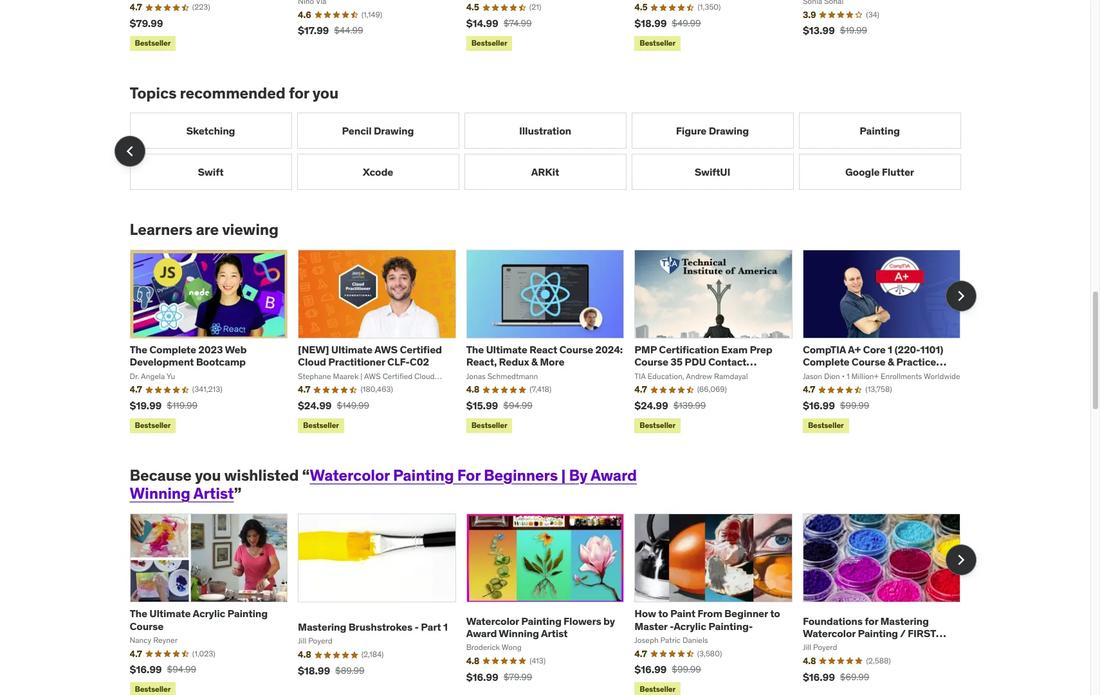 Task type: describe. For each thing, give the bounding box(es) containing it.
topics
[[130, 83, 177, 103]]

google
[[846, 165, 880, 178]]

2023
[[198, 343, 223, 356]]

course inside pmp certification exam prep course 35 pdu contact hours/pdu
[[635, 356, 669, 368]]

swiftui
[[695, 165, 731, 178]]

artist inside watercolor painting for beginners | by award winning artist
[[193, 484, 234, 504]]

steps
[[803, 639, 836, 652]]

2 to from the left
[[770, 607, 780, 620]]

winning inside watercolor painting flowers by award winning artist
[[499, 627, 539, 640]]

foundations
[[803, 614, 863, 627]]

learners
[[130, 220, 193, 240]]

learners are viewing
[[130, 220, 279, 240]]

complete inside the complete 2023 web development bootcamp
[[150, 343, 196, 356]]

drawing for figure drawing
[[709, 124, 749, 137]]

next image
[[951, 550, 972, 570]]

course inside the ultimate react course 2024: react, redux & more
[[560, 343, 594, 356]]

recommended
[[180, 83, 286, 103]]

first
[[908, 627, 936, 640]]

carousel element containing the complete 2023 web development bootcamp
[[130, 250, 977, 436]]

artist inside watercolor painting flowers by award winning artist
[[541, 627, 568, 640]]

viewing
[[222, 220, 279, 240]]

painting-
[[709, 620, 753, 632]]

topics recommended for you
[[130, 83, 339, 103]]

master
[[635, 620, 668, 632]]

because you wishlisted "
[[130, 465, 310, 485]]

prep
[[750, 343, 773, 356]]

painting inside watercolor painting for beginners | by award winning artist
[[393, 465, 454, 485]]

painting link
[[799, 113, 961, 149]]

[new]
[[298, 343, 329, 356]]

a+
[[848, 343, 861, 356]]

1 inside comptia a+ core 1 (220-1101) complete course & practice exam
[[888, 343, 893, 356]]

& inside the ultimate react course 2024: react, redux & more
[[532, 356, 538, 368]]

xcode link
[[297, 154, 459, 190]]

from
[[698, 607, 723, 620]]

winning inside watercolor painting for beginners | by award winning artist
[[130, 484, 190, 504]]

pmp certification exam prep course 35 pdu contact hours/pdu
[[635, 343, 773, 381]]

pmp
[[635, 343, 657, 356]]

award inside watercolor painting flowers by award winning artist
[[466, 627, 497, 640]]

swiftui link
[[632, 154, 794, 190]]

cloud
[[298, 356, 326, 368]]

figure drawing link
[[632, 113, 794, 149]]

mastering brushstrokes - part 1
[[298, 621, 448, 633]]

swift
[[198, 165, 224, 178]]

illustration link
[[464, 113, 627, 149]]

carousel element for "
[[130, 514, 977, 695]]

arkit link
[[464, 154, 627, 190]]

web
[[225, 343, 247, 356]]

react,
[[466, 356, 497, 368]]

arkit
[[532, 165, 559, 178]]

painting inside watercolor painting flowers by award winning artist
[[521, 614, 562, 627]]

/
[[900, 627, 906, 640]]

because
[[130, 465, 192, 485]]

contact
[[709, 356, 747, 368]]

the ultimate react course 2024: react, redux & more link
[[466, 343, 623, 368]]

[new] ultimate aws certified cloud practitioner clf-c02
[[298, 343, 442, 368]]

1 to from the left
[[659, 607, 669, 620]]

xcode
[[363, 165, 393, 178]]

foundations for mastering watercolor painting / first steps
[[803, 614, 936, 652]]

comptia a+ core 1 (220-1101) complete course & practice exam link
[[803, 343, 947, 381]]

bootcamp
[[196, 356, 246, 368]]

certified
[[400, 343, 442, 356]]

for inside foundations for mastering watercolor painting / first steps
[[865, 614, 879, 627]]

watercolor for flowers
[[466, 614, 519, 627]]

painting inside the ultimate acrylic painting course
[[228, 607, 268, 620]]

part
[[421, 621, 441, 633]]

certification
[[659, 343, 719, 356]]

0 horizontal spatial -
[[415, 621, 419, 633]]

acrylic inside the ultimate acrylic painting course
[[193, 607, 225, 620]]

flutter
[[882, 165, 915, 178]]

core
[[863, 343, 886, 356]]

by
[[604, 614, 615, 627]]

more
[[540, 356, 565, 368]]

flowers
[[564, 614, 602, 627]]

"
[[302, 465, 310, 485]]

pdu
[[685, 356, 706, 368]]

ultimate inside the ultimate acrylic painting course
[[150, 607, 191, 620]]

pencil drawing
[[342, 124, 414, 137]]

ultimate for practitioner
[[331, 343, 373, 356]]

award inside watercolor painting for beginners | by award winning artist
[[591, 465, 637, 485]]

watercolor inside foundations for mastering watercolor painting / first steps
[[803, 627, 856, 640]]

previous image
[[119, 141, 140, 162]]

ultimate for react,
[[486, 343, 528, 356]]

next image
[[951, 286, 972, 307]]

the ultimate acrylic painting course link
[[130, 607, 268, 632]]

35
[[671, 356, 683, 368]]

complete inside comptia a+ core 1 (220-1101) complete course & practice exam
[[803, 356, 850, 368]]

0 horizontal spatial you
[[195, 465, 221, 485]]

pmp certification exam prep course 35 pdu contact hours/pdu link
[[635, 343, 773, 381]]

the complete 2023 web development bootcamp link
[[130, 343, 247, 368]]

clf-
[[387, 356, 410, 368]]

practice
[[897, 356, 937, 368]]

foundations for mastering watercolor painting / first steps link
[[803, 614, 947, 652]]

exam inside pmp certification exam prep course 35 pdu contact hours/pdu
[[722, 343, 748, 356]]

aws
[[375, 343, 398, 356]]

for
[[457, 465, 481, 485]]

comptia a+ core 1 (220-1101) complete course & practice exam
[[803, 343, 944, 381]]

c02
[[410, 356, 429, 368]]



Task type: vqa. For each thing, say whether or not it's contained in the screenshot.
Dismiss BUTTON
no



Task type: locate. For each thing, give the bounding box(es) containing it.
1 drawing from the left
[[374, 124, 414, 137]]

drawing right figure
[[709, 124, 749, 137]]

artist
[[193, 484, 234, 504], [541, 627, 568, 640]]

0 vertical spatial 1
[[888, 343, 893, 356]]

mastering
[[881, 614, 929, 627], [298, 621, 347, 633]]

carousel element
[[114, 113, 961, 190], [130, 250, 977, 436], [130, 514, 977, 695]]

"
[[234, 484, 242, 504]]

swift link
[[130, 154, 292, 190]]

how to paint from beginner to master -acrylic painting-
[[635, 607, 780, 632]]

0 horizontal spatial watercolor
[[310, 465, 390, 485]]

1 vertical spatial exam
[[803, 368, 829, 381]]

the ultimate react course 2024: react, redux & more
[[466, 343, 623, 368]]

how
[[635, 607, 656, 620]]

2 vertical spatial carousel element
[[130, 514, 977, 695]]

ultimate inside [new] ultimate aws certified cloud practitioner clf-c02
[[331, 343, 373, 356]]

1 vertical spatial award
[[466, 627, 497, 640]]

ultimate inside the ultimate react course 2024: react, redux & more
[[486, 343, 528, 356]]

pencil
[[342, 124, 372, 137]]

1 vertical spatial artist
[[541, 627, 568, 640]]

redux
[[499, 356, 529, 368]]

0 horizontal spatial complete
[[150, 343, 196, 356]]

you
[[313, 83, 339, 103], [195, 465, 221, 485]]

- right master
[[670, 620, 674, 632]]

2 horizontal spatial watercolor
[[803, 627, 856, 640]]

- left part
[[415, 621, 419, 633]]

1 horizontal spatial artist
[[541, 627, 568, 640]]

google flutter link
[[799, 154, 961, 190]]

0 horizontal spatial exam
[[722, 343, 748, 356]]

wishlisted
[[224, 465, 299, 485]]

2 drawing from the left
[[709, 124, 749, 137]]

to right how
[[659, 607, 669, 620]]

0 horizontal spatial award
[[466, 627, 497, 640]]

carousel element for you
[[114, 113, 961, 190]]

figure
[[676, 124, 707, 137]]

the for because you wishlisted "
[[130, 607, 147, 620]]

beginner
[[725, 607, 768, 620]]

2 & from the left
[[888, 356, 895, 368]]

the
[[130, 343, 147, 356], [466, 343, 484, 356], [130, 607, 147, 620]]

0 horizontal spatial &
[[532, 356, 538, 368]]

painting
[[860, 124, 900, 137], [393, 465, 454, 485], [228, 607, 268, 620], [521, 614, 562, 627], [858, 627, 898, 640]]

1 horizontal spatial 1
[[888, 343, 893, 356]]

2 horizontal spatial ultimate
[[486, 343, 528, 356]]

drawing right pencil
[[374, 124, 414, 137]]

0 horizontal spatial for
[[289, 83, 309, 103]]

ultimate
[[331, 343, 373, 356], [486, 343, 528, 356], [150, 607, 191, 620]]

1 horizontal spatial exam
[[803, 368, 829, 381]]

to
[[659, 607, 669, 620], [770, 607, 780, 620]]

0 horizontal spatial mastering
[[298, 621, 347, 633]]

1101)
[[921, 343, 944, 356]]

award right part
[[466, 627, 497, 640]]

watercolor painting for beginners | by award winning artist
[[130, 465, 637, 504]]

drawing for pencil drawing
[[374, 124, 414, 137]]

1 right core
[[888, 343, 893, 356]]

1 horizontal spatial &
[[888, 356, 895, 368]]

1 horizontal spatial winning
[[499, 627, 539, 640]]

watercolor painting flowers by award winning artist link
[[466, 614, 615, 640]]

1 vertical spatial you
[[195, 465, 221, 485]]

brushstrokes
[[349, 621, 413, 633]]

exam
[[722, 343, 748, 356], [803, 368, 829, 381]]

practitioner
[[328, 356, 385, 368]]

0 horizontal spatial to
[[659, 607, 669, 620]]

[new] ultimate aws certified cloud practitioner clf-c02 link
[[298, 343, 442, 368]]

figure drawing
[[676, 124, 749, 137]]

the ultimate acrylic painting course
[[130, 607, 268, 632]]

acrylic
[[193, 607, 225, 620], [674, 620, 707, 632]]

(220-
[[895, 343, 921, 356]]

0 vertical spatial exam
[[722, 343, 748, 356]]

1 vertical spatial 1
[[443, 621, 448, 633]]

by
[[569, 465, 588, 485]]

1 horizontal spatial ultimate
[[331, 343, 373, 356]]

1 horizontal spatial drawing
[[709, 124, 749, 137]]

1 horizontal spatial watercolor
[[466, 614, 519, 627]]

1 vertical spatial winning
[[499, 627, 539, 640]]

watercolor inside watercolor painting flowers by award winning artist
[[466, 614, 519, 627]]

0 horizontal spatial artist
[[193, 484, 234, 504]]

pencil drawing link
[[297, 113, 459, 149]]

& left (220-
[[888, 356, 895, 368]]

1 horizontal spatial complete
[[803, 356, 850, 368]]

1 horizontal spatial mastering
[[881, 614, 929, 627]]

to right the beginner
[[770, 607, 780, 620]]

award right by
[[591, 465, 637, 485]]

complete left 2023
[[150, 343, 196, 356]]

how to paint from beginner to master -acrylic painting- link
[[635, 607, 780, 632]]

are
[[196, 220, 219, 240]]

1 vertical spatial for
[[865, 614, 879, 627]]

complete
[[150, 343, 196, 356], [803, 356, 850, 368]]

watercolor painting for beginners | by award winning artist link
[[130, 465, 637, 504]]

carousel element containing the ultimate acrylic painting course
[[130, 514, 977, 695]]

the inside the ultimate acrylic painting course
[[130, 607, 147, 620]]

carousel element containing sketching
[[114, 113, 961, 190]]

course
[[560, 343, 594, 356], [635, 356, 669, 368], [852, 356, 886, 368], [130, 620, 164, 632]]

watercolor inside watercolor painting for beginners | by award winning artist
[[310, 465, 390, 485]]

-
[[670, 620, 674, 632], [415, 621, 419, 633]]

drawing
[[374, 124, 414, 137], [709, 124, 749, 137]]

illustration
[[519, 124, 571, 137]]

1 horizontal spatial -
[[670, 620, 674, 632]]

exam down 'comptia'
[[803, 368, 829, 381]]

0 vertical spatial artist
[[193, 484, 234, 504]]

google flutter
[[846, 165, 915, 178]]

hours/pdu
[[635, 368, 690, 381]]

painting inside foundations for mastering watercolor painting / first steps
[[858, 627, 898, 640]]

1 right part
[[443, 621, 448, 633]]

1 vertical spatial carousel element
[[130, 250, 977, 436]]

0 horizontal spatial acrylic
[[193, 607, 225, 620]]

award
[[591, 465, 637, 485], [466, 627, 497, 640]]

beginners
[[484, 465, 558, 485]]

& inside comptia a+ core 1 (220-1101) complete course & practice exam
[[888, 356, 895, 368]]

0 horizontal spatial ultimate
[[150, 607, 191, 620]]

2024:
[[596, 343, 623, 356]]

mastering inside foundations for mastering watercolor painting / first steps
[[881, 614, 929, 627]]

sketching
[[186, 124, 235, 137]]

1 horizontal spatial to
[[770, 607, 780, 620]]

watercolor
[[310, 465, 390, 485], [466, 614, 519, 627], [803, 627, 856, 640]]

1 horizontal spatial acrylic
[[674, 620, 707, 632]]

the inside the ultimate react course 2024: react, redux & more
[[466, 343, 484, 356]]

acrylic inside how to paint from beginner to master -acrylic painting-
[[674, 620, 707, 632]]

artist right 'because'
[[193, 484, 234, 504]]

the for learners are viewing
[[130, 343, 147, 356]]

1 horizontal spatial you
[[313, 83, 339, 103]]

|
[[561, 465, 566, 485]]

1 & from the left
[[532, 356, 538, 368]]

development
[[130, 356, 194, 368]]

mastering brushstrokes - part 1 link
[[298, 621, 448, 633]]

exam inside comptia a+ core 1 (220-1101) complete course & practice exam
[[803, 368, 829, 381]]

the inside the complete 2023 web development bootcamp
[[130, 343, 147, 356]]

0 vertical spatial for
[[289, 83, 309, 103]]

winning
[[130, 484, 190, 504], [499, 627, 539, 640]]

course inside the ultimate acrylic painting course
[[130, 620, 164, 632]]

for
[[289, 83, 309, 103], [865, 614, 879, 627]]

0 vertical spatial award
[[591, 465, 637, 485]]

comptia
[[803, 343, 846, 356]]

artist left by
[[541, 627, 568, 640]]

0 vertical spatial you
[[313, 83, 339, 103]]

complete left core
[[803, 356, 850, 368]]

course inside comptia a+ core 1 (220-1101) complete course & practice exam
[[852, 356, 886, 368]]

&
[[532, 356, 538, 368], [888, 356, 895, 368]]

watercolor painting flowers by award winning artist
[[466, 614, 615, 640]]

exam left prep
[[722, 343, 748, 356]]

paint
[[671, 607, 696, 620]]

sketching link
[[130, 113, 292, 149]]

0 horizontal spatial winning
[[130, 484, 190, 504]]

& left more
[[532, 356, 538, 368]]

- inside how to paint from beginner to master -acrylic painting-
[[670, 620, 674, 632]]

0 horizontal spatial drawing
[[374, 124, 414, 137]]

watercolor for for
[[310, 465, 390, 485]]

1 horizontal spatial for
[[865, 614, 879, 627]]

0 vertical spatial carousel element
[[114, 113, 961, 190]]

1 horizontal spatial award
[[591, 465, 637, 485]]

0 vertical spatial winning
[[130, 484, 190, 504]]

0 horizontal spatial 1
[[443, 621, 448, 633]]

the complete 2023 web development bootcamp
[[130, 343, 247, 368]]



